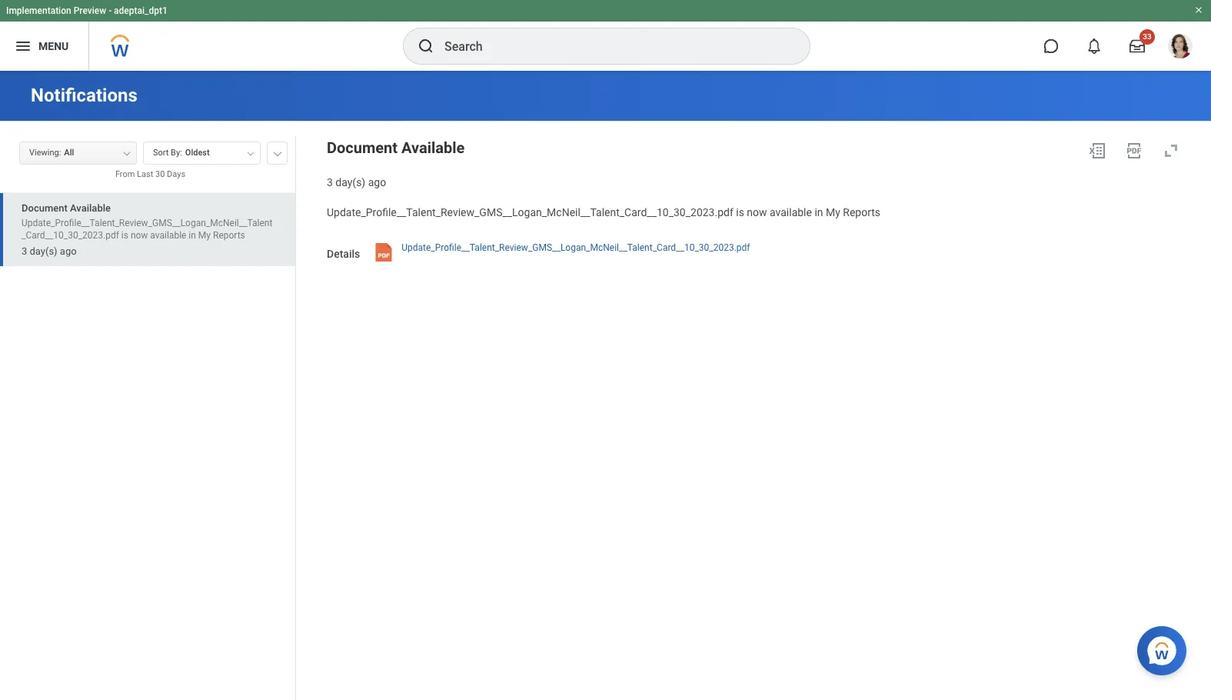 Task type: describe. For each thing, give the bounding box(es) containing it.
menu banner
[[0, 0, 1212, 71]]

menu
[[38, 40, 69, 52]]

30
[[155, 169, 165, 179]]

update_profile__talent_review_gms__logan_mcneil__talent
[[22, 218, 273, 228]]

notifications main content
[[0, 71, 1212, 700]]

adeptai_dpt1
[[114, 5, 168, 16]]

menu button
[[0, 22, 89, 71]]

preview
[[74, 5, 106, 16]]

3 day(s) ago
[[327, 176, 386, 189]]

oldest
[[185, 148, 210, 158]]

notifications large image
[[1087, 38, 1103, 54]]

notifications
[[31, 85, 138, 106]]

1 horizontal spatial available
[[770, 206, 812, 218]]

3 inside document available region
[[327, 176, 333, 189]]

available for document available update_profile__talent_review_gms__logan_mcneil__talent _card__10_30_2023.pdf is now available in my reports 3 day(s) ago
[[70, 202, 111, 214]]

update_profile__talent_review_gms__logan_mcneil__talent_card__10_30_2023.pdf for update_profile__talent_review_gms__logan_mcneil__talent_card__10_30_2023.pdf
[[402, 242, 751, 253]]

0 vertical spatial is
[[737, 206, 745, 218]]

by:
[[171, 148, 182, 158]]

search image
[[417, 37, 435, 55]]

implementation
[[6, 5, 71, 16]]

update_profile__talent_review_gms__logan_mcneil__talent_card__10_30_2023.pdf link
[[402, 238, 751, 265]]

view printable version (pdf) image
[[1126, 142, 1144, 160]]

available for document available
[[402, 138, 465, 157]]

document for document available
[[327, 138, 398, 157]]

0 vertical spatial now
[[747, 206, 768, 218]]

available inside document available update_profile__talent_review_gms__logan_mcneil__talent _card__10_30_2023.pdf is now available in my reports 3 day(s) ago
[[150, 230, 187, 241]]

close environment banner image
[[1195, 5, 1204, 15]]

details
[[327, 247, 360, 260]]

reports inside document available update_profile__talent_review_gms__logan_mcneil__talent _card__10_30_2023.pdf is now available in my reports 3 day(s) ago
[[213, 230, 245, 241]]

inbox large image
[[1130, 38, 1146, 54]]

from last 30 days
[[115, 169, 185, 179]]

all
[[64, 148, 74, 158]]

0 vertical spatial in
[[815, 206, 824, 218]]

document available region
[[327, 135, 1187, 190]]

profile logan mcneil image
[[1169, 34, 1193, 62]]

from
[[115, 169, 135, 179]]

-
[[109, 5, 112, 16]]



Task type: locate. For each thing, give the bounding box(es) containing it.
is
[[737, 206, 745, 218], [121, 230, 128, 241]]

in inside document available update_profile__talent_review_gms__logan_mcneil__talent _card__10_30_2023.pdf is now available in my reports 3 day(s) ago
[[189, 230, 196, 241]]

1 vertical spatial available
[[70, 202, 111, 214]]

implementation preview -   adeptai_dpt1
[[6, 5, 168, 16]]

1 horizontal spatial now
[[747, 206, 768, 218]]

0 vertical spatial ago
[[368, 176, 386, 189]]

document for document available update_profile__talent_review_gms__logan_mcneil__talent _card__10_30_2023.pdf is now available in my reports 3 day(s) ago
[[22, 202, 68, 214]]

is down update_profile__talent_review_gms__logan_mcneil__talent on the top
[[121, 230, 128, 241]]

day(s) down document available at the top of the page
[[336, 176, 366, 189]]

now inside document available update_profile__talent_review_gms__logan_mcneil__talent _card__10_30_2023.pdf is now available in my reports 3 day(s) ago
[[131, 230, 148, 241]]

update_profile__talent_review_gms__logan_mcneil__talent_card__10_30_2023.pdf is now available in my reports
[[327, 206, 881, 218]]

update_profile__talent_review_gms__logan_mcneil__talent_card__10_30_2023.pdf
[[327, 206, 734, 218], [402, 242, 751, 253]]

1 vertical spatial my
[[198, 230, 211, 241]]

document
[[327, 138, 398, 157], [22, 202, 68, 214]]

day(s) down _card__10_30_2023.pdf
[[30, 245, 57, 257]]

0 horizontal spatial document
[[22, 202, 68, 214]]

ago down _card__10_30_2023.pdf
[[60, 245, 77, 257]]

available down document available region
[[770, 206, 812, 218]]

3 inside document available update_profile__talent_review_gms__logan_mcneil__talent _card__10_30_2023.pdf is now available in my reports 3 day(s) ago
[[22, 245, 27, 257]]

0 horizontal spatial day(s)
[[30, 245, 57, 257]]

1 horizontal spatial reports
[[843, 206, 881, 218]]

last
[[137, 169, 153, 179]]

days
[[167, 169, 185, 179]]

_card__10_30_2023.pdf
[[22, 230, 119, 241]]

1 vertical spatial document
[[22, 202, 68, 214]]

tab panel
[[0, 135, 295, 700]]

1 vertical spatial is
[[121, 230, 128, 241]]

0 horizontal spatial my
[[198, 230, 211, 241]]

1 vertical spatial 3
[[22, 245, 27, 257]]

document up _card__10_30_2023.pdf
[[22, 202, 68, 214]]

0 vertical spatial document
[[327, 138, 398, 157]]

3
[[327, 176, 333, 189], [22, 245, 27, 257]]

viewing: all
[[29, 148, 74, 158]]

1 horizontal spatial in
[[815, 206, 824, 218]]

0 horizontal spatial in
[[189, 230, 196, 241]]

0 vertical spatial reports
[[843, 206, 881, 218]]

sort
[[153, 148, 169, 158]]

3 down _card__10_30_2023.pdf
[[22, 245, 27, 257]]

my
[[826, 206, 841, 218], [198, 230, 211, 241]]

1 vertical spatial now
[[131, 230, 148, 241]]

sort by: oldest
[[153, 148, 210, 158]]

ago down document available at the top of the page
[[368, 176, 386, 189]]

0 horizontal spatial available
[[70, 202, 111, 214]]

3 up details
[[327, 176, 333, 189]]

0 vertical spatial day(s)
[[336, 176, 366, 189]]

day(s) inside document available update_profile__talent_review_gms__logan_mcneil__talent _card__10_30_2023.pdf is now available in my reports 3 day(s) ago
[[30, 245, 57, 257]]

available
[[402, 138, 465, 157], [70, 202, 111, 214]]

0 vertical spatial update_profile__talent_review_gms__logan_mcneil__talent_card__10_30_2023.pdf
[[327, 206, 734, 218]]

1 horizontal spatial day(s)
[[336, 176, 366, 189]]

available inside document available update_profile__talent_review_gms__logan_mcneil__talent _card__10_30_2023.pdf is now available in my reports 3 day(s) ago
[[70, 202, 111, 214]]

0 vertical spatial available
[[770, 206, 812, 218]]

ago inside document available region
[[368, 176, 386, 189]]

viewing:
[[29, 148, 61, 158]]

1 vertical spatial available
[[150, 230, 187, 241]]

1 horizontal spatial is
[[737, 206, 745, 218]]

ago inside document available update_profile__talent_review_gms__logan_mcneil__talent _card__10_30_2023.pdf is now available in my reports 3 day(s) ago
[[60, 245, 77, 257]]

fullscreen image
[[1163, 142, 1181, 160]]

document up 3 day(s) ago at the top left of the page
[[327, 138, 398, 157]]

tab panel containing document available
[[0, 135, 295, 700]]

my inside document available update_profile__talent_review_gms__logan_mcneil__talent _card__10_30_2023.pdf is now available in my reports 3 day(s) ago
[[198, 230, 211, 241]]

is down document available region
[[737, 206, 745, 218]]

Search Workday  search field
[[445, 29, 779, 63]]

0 vertical spatial available
[[402, 138, 465, 157]]

document available update_profile__talent_review_gms__logan_mcneil__talent _card__10_30_2023.pdf is now available in my reports 3 day(s) ago
[[22, 202, 273, 257]]

update_profile__talent_review_gms__logan_mcneil__talent_card__10_30_2023.pdf down update_profile__talent_review_gms__logan_mcneil__talent_card__10_30_2023.pdf is now available in my reports
[[402, 242, 751, 253]]

1 horizontal spatial document
[[327, 138, 398, 157]]

now down document available region
[[747, 206, 768, 218]]

reports
[[843, 206, 881, 218], [213, 230, 245, 241]]

1 horizontal spatial available
[[402, 138, 465, 157]]

available down update_profile__talent_review_gms__logan_mcneil__talent on the top
[[150, 230, 187, 241]]

now down update_profile__talent_review_gms__logan_mcneil__talent on the top
[[131, 230, 148, 241]]

1 vertical spatial day(s)
[[30, 245, 57, 257]]

0 vertical spatial 3
[[327, 176, 333, 189]]

0 horizontal spatial available
[[150, 230, 187, 241]]

now
[[747, 206, 768, 218], [131, 230, 148, 241]]

update_profile__talent_review_gms__logan_mcneil__talent_card__10_30_2023.pdf up update_profile__talent_review_gms__logan_mcneil__talent_card__10_30_2023.pdf link
[[327, 206, 734, 218]]

0 horizontal spatial ago
[[60, 245, 77, 257]]

1 horizontal spatial my
[[826, 206, 841, 218]]

is inside document available update_profile__talent_review_gms__logan_mcneil__talent _card__10_30_2023.pdf is now available in my reports 3 day(s) ago
[[121, 230, 128, 241]]

33 button
[[1121, 29, 1156, 63]]

0 horizontal spatial reports
[[213, 230, 245, 241]]

ago
[[368, 176, 386, 189], [60, 245, 77, 257]]

in
[[815, 206, 824, 218], [189, 230, 196, 241]]

1 horizontal spatial ago
[[368, 176, 386, 189]]

export to excel image
[[1089, 142, 1107, 160]]

1 vertical spatial reports
[[213, 230, 245, 241]]

tab panel inside notifications main content
[[0, 135, 295, 700]]

1 vertical spatial ago
[[60, 245, 77, 257]]

document available
[[327, 138, 465, 157]]

available
[[770, 206, 812, 218], [150, 230, 187, 241]]

update_profile__talent_review_gms__logan_mcneil__talent_card__10_30_2023.pdf for update_profile__talent_review_gms__logan_mcneil__talent_card__10_30_2023.pdf is now available in my reports
[[327, 206, 734, 218]]

0 horizontal spatial 3
[[22, 245, 27, 257]]

more image
[[273, 148, 282, 156]]

document inside region
[[327, 138, 398, 157]]

33
[[1144, 32, 1152, 41]]

0 horizontal spatial now
[[131, 230, 148, 241]]

1 horizontal spatial 3
[[327, 176, 333, 189]]

day(s) inside document available region
[[336, 176, 366, 189]]

document inside document available update_profile__talent_review_gms__logan_mcneil__talent _card__10_30_2023.pdf is now available in my reports 3 day(s) ago
[[22, 202, 68, 214]]

1 vertical spatial update_profile__talent_review_gms__logan_mcneil__talent_card__10_30_2023.pdf
[[402, 242, 751, 253]]

day(s)
[[336, 176, 366, 189], [30, 245, 57, 257]]

1 vertical spatial in
[[189, 230, 196, 241]]

0 vertical spatial my
[[826, 206, 841, 218]]

available inside region
[[402, 138, 465, 157]]

justify image
[[14, 37, 32, 55]]

0 horizontal spatial is
[[121, 230, 128, 241]]



Task type: vqa. For each thing, say whether or not it's contained in the screenshot.
left IS
yes



